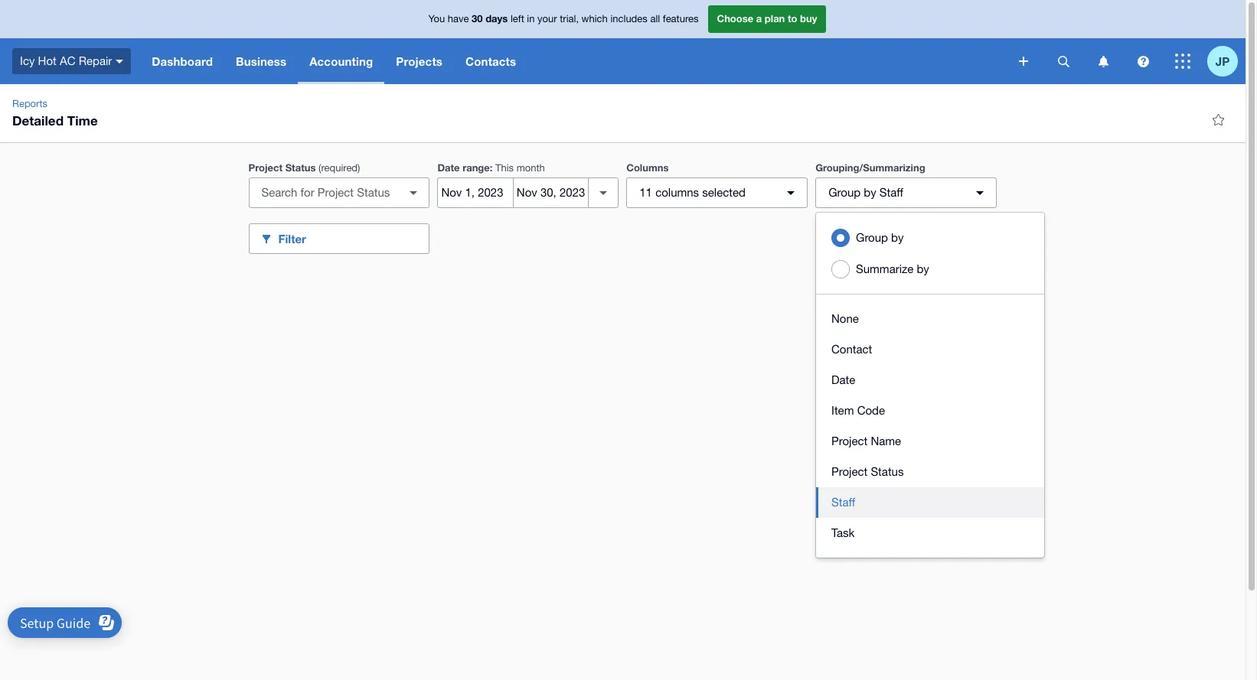 Task type: describe. For each thing, give the bounding box(es) containing it.
date button
[[816, 365, 1045, 396]]

more button
[[869, 224, 929, 254]]

dashboard
[[152, 54, 213, 68]]

left
[[511, 13, 524, 25]]

you
[[429, 13, 445, 25]]

days
[[486, 12, 508, 25]]

by for group by
[[892, 231, 904, 244]]

project name button
[[816, 427, 1045, 457]]

group for group by
[[856, 231, 888, 244]]

business button
[[224, 38, 298, 84]]

all
[[651, 13, 660, 25]]

project status ( required )
[[249, 162, 360, 174]]

reports
[[12, 98, 47, 110]]

projects
[[396, 54, 443, 68]]

item
[[832, 404, 854, 417]]

Select start date field
[[438, 178, 513, 208]]

:
[[490, 162, 493, 174]]

jp
[[1216, 54, 1230, 68]]

by for summarize by
[[917, 263, 930, 276]]

staff button
[[816, 488, 1045, 519]]

11
[[640, 186, 653, 199]]

icy hot ac repair
[[20, 54, 112, 67]]

name
[[871, 435, 902, 448]]

group by
[[856, 231, 904, 244]]

none
[[832, 313, 859, 326]]

project status
[[832, 466, 904, 479]]

filter button
[[249, 224, 430, 254]]

icy hot ac repair button
[[0, 38, 140, 84]]

item code
[[832, 404, 885, 417]]

project name
[[832, 435, 902, 448]]

banner containing jp
[[0, 0, 1246, 84]]

month
[[517, 162, 545, 174]]

30
[[472, 12, 483, 25]]

choose
[[717, 12, 754, 25]]

project for project status ( required )
[[249, 162, 283, 174]]

business
[[236, 54, 287, 68]]

project status button
[[816, 457, 1045, 488]]

(
[[319, 162, 321, 174]]

status for project status
[[871, 466, 904, 479]]

code
[[858, 404, 885, 417]]

columns
[[627, 162, 669, 174]]

dashboard link
[[140, 38, 224, 84]]

11 columns selected
[[640, 186, 746, 199]]

date for date
[[832, 374, 856, 387]]

open image
[[399, 178, 429, 208]]

0 horizontal spatial svg image
[[1019, 57, 1029, 66]]

ac
[[60, 54, 75, 67]]

required
[[321, 162, 358, 174]]

Search for Project Status text field
[[249, 178, 402, 208]]

repair
[[79, 54, 112, 67]]

project for project name
[[832, 435, 868, 448]]



Task type: vqa. For each thing, say whether or not it's contained in the screenshot.
'Group By Bank Account Type' on the top of page
no



Task type: locate. For each thing, give the bounding box(es) containing it.
0 vertical spatial staff
[[880, 186, 904, 199]]

icy
[[20, 54, 35, 67]]

reports detailed time
[[12, 98, 98, 129]]

item code button
[[816, 396, 1045, 427]]

add to favourites image
[[1203, 104, 1234, 135]]

0 horizontal spatial date
[[438, 162, 460, 174]]

by inside popup button
[[864, 186, 877, 199]]

list box containing group by
[[816, 213, 1045, 558]]

includes
[[611, 13, 648, 25]]

)
[[358, 162, 360, 174]]

0 vertical spatial project
[[249, 162, 283, 174]]

staff inside group by staff popup button
[[880, 186, 904, 199]]

Select end date field
[[514, 178, 588, 208]]

a
[[757, 12, 762, 25]]

group down grouping/summarizing
[[829, 186, 861, 199]]

contacts button
[[454, 38, 528, 84]]

contacts
[[466, 54, 516, 68]]

0 vertical spatial group
[[829, 186, 861, 199]]

this
[[496, 162, 514, 174]]

grouping/summarizing
[[816, 162, 926, 174]]

choose a plan to buy
[[717, 12, 818, 25]]

staff down grouping/summarizing
[[880, 186, 904, 199]]

by
[[864, 186, 877, 199], [892, 231, 904, 244], [917, 263, 930, 276]]

status down name
[[871, 466, 904, 479]]

summarize
[[856, 263, 914, 276]]

features
[[663, 13, 699, 25]]

svg image inside icy hot ac repair popup button
[[116, 60, 124, 63]]

status inside 'button'
[[871, 466, 904, 479]]

reports link
[[6, 97, 54, 112]]

1 horizontal spatial status
[[871, 466, 904, 479]]

group by staff button
[[816, 178, 997, 208]]

task
[[832, 527, 855, 540]]

2 vertical spatial by
[[917, 263, 930, 276]]

1 horizontal spatial by
[[892, 231, 904, 244]]

jp button
[[1208, 38, 1246, 84]]

group
[[829, 186, 861, 199], [856, 231, 888, 244]]

filter
[[278, 232, 306, 245]]

date
[[438, 162, 460, 174], [832, 374, 856, 387]]

summarize by button
[[816, 254, 1045, 285]]

navigation inside banner
[[140, 38, 1009, 84]]

1 vertical spatial date
[[832, 374, 856, 387]]

plan
[[765, 12, 785, 25]]

0 vertical spatial status
[[285, 162, 316, 174]]

trial,
[[560, 13, 579, 25]]

by up summarize by
[[892, 231, 904, 244]]

svg image
[[1176, 54, 1191, 69], [1019, 57, 1029, 66]]

group by button
[[816, 222, 1045, 254]]

None field
[[249, 178, 430, 208]]

project inside project name 'button'
[[832, 435, 868, 448]]

buy
[[800, 12, 818, 25]]

status for project status ( required )
[[285, 162, 316, 174]]

list of convenience dates image
[[588, 178, 619, 208]]

have
[[448, 13, 469, 25]]

group inside button
[[856, 231, 888, 244]]

list box
[[816, 213, 1045, 558]]

accounting
[[310, 54, 373, 68]]

svg image
[[1058, 56, 1070, 67], [1099, 56, 1109, 67], [1138, 56, 1149, 67], [116, 60, 124, 63]]

staff
[[880, 186, 904, 199], [832, 496, 856, 509]]

group for group by staff
[[829, 186, 861, 199]]

0 horizontal spatial staff
[[832, 496, 856, 509]]

2 horizontal spatial by
[[917, 263, 930, 276]]

project left (
[[249, 162, 283, 174]]

you have 30 days left in your trial, which includes all features
[[429, 12, 699, 25]]

detailed
[[12, 113, 64, 129]]

by down group by button
[[917, 263, 930, 276]]

columns
[[656, 186, 699, 199]]

by for group by staff
[[864, 186, 877, 199]]

1 horizontal spatial date
[[832, 374, 856, 387]]

which
[[582, 13, 608, 25]]

contact
[[832, 343, 873, 356]]

date for date range : this month
[[438, 162, 460, 174]]

your
[[538, 13, 557, 25]]

none button
[[816, 304, 1045, 335]]

date range : this month
[[438, 162, 545, 174]]

hot
[[38, 54, 57, 67]]

0 horizontal spatial by
[[864, 186, 877, 199]]

project down item
[[832, 435, 868, 448]]

status
[[285, 162, 316, 174], [871, 466, 904, 479]]

accounting button
[[298, 38, 385, 84]]

staff up task
[[832, 496, 856, 509]]

contact button
[[816, 335, 1045, 365]]

group inside popup button
[[829, 186, 861, 199]]

navigation containing dashboard
[[140, 38, 1009, 84]]

1 vertical spatial by
[[892, 231, 904, 244]]

more
[[890, 232, 919, 246]]

group containing group by
[[816, 213, 1045, 558]]

date up item
[[832, 374, 856, 387]]

group by staff
[[829, 186, 904, 199]]

project
[[249, 162, 283, 174], [832, 435, 868, 448], [832, 466, 868, 479]]

in
[[527, 13, 535, 25]]

navigation
[[140, 38, 1009, 84]]

group
[[816, 213, 1045, 558]]

0 horizontal spatial status
[[285, 162, 316, 174]]

0 vertical spatial date
[[438, 162, 460, 174]]

banner
[[0, 0, 1246, 84]]

date left range at the left of the page
[[438, 162, 460, 174]]

1 horizontal spatial staff
[[880, 186, 904, 199]]

range
[[463, 162, 490, 174]]

to
[[788, 12, 798, 25]]

1 vertical spatial project
[[832, 435, 868, 448]]

projects button
[[385, 38, 454, 84]]

time
[[67, 113, 98, 129]]

project down project name
[[832, 466, 868, 479]]

group left the "more"
[[856, 231, 888, 244]]

1 horizontal spatial svg image
[[1176, 54, 1191, 69]]

project inside project status 'button'
[[832, 466, 868, 479]]

1 vertical spatial status
[[871, 466, 904, 479]]

project for project status
[[832, 466, 868, 479]]

2 vertical spatial project
[[832, 466, 868, 479]]

task button
[[816, 519, 1045, 549]]

0 vertical spatial by
[[864, 186, 877, 199]]

summarize by
[[856, 263, 930, 276]]

1 vertical spatial group
[[856, 231, 888, 244]]

by down grouping/summarizing
[[864, 186, 877, 199]]

selected
[[703, 186, 746, 199]]

staff inside 'staff' button
[[832, 496, 856, 509]]

status left (
[[285, 162, 316, 174]]

1 vertical spatial staff
[[832, 496, 856, 509]]

date inside button
[[832, 374, 856, 387]]



